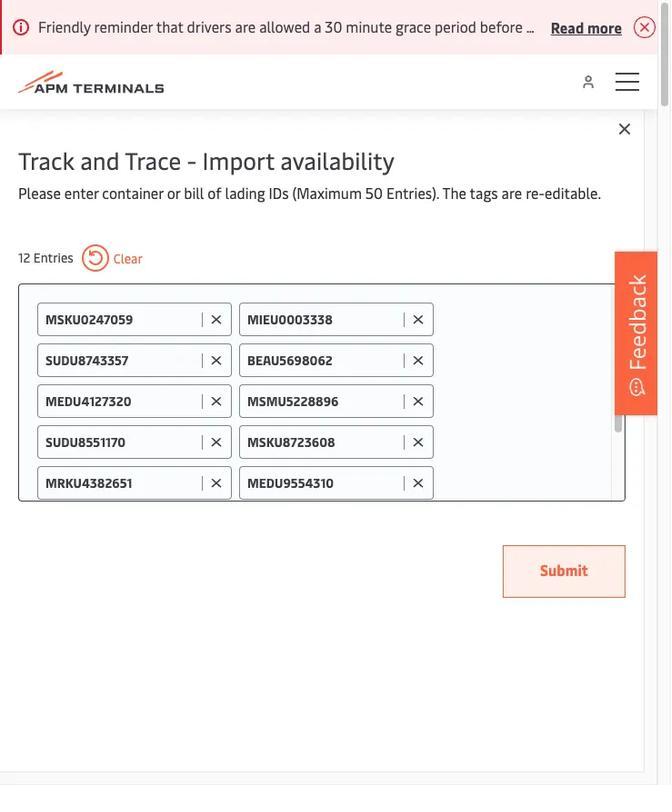 Task type: locate. For each thing, give the bounding box(es) containing it.
the right in at the right
[[457, 487, 479, 507]]

acres
[[141, 509, 176, 529]]

angeles for 400
[[186, 430, 288, 469]]

read down the terminal at right
[[373, 509, 406, 529]]

lading
[[225, 183, 265, 203]]

0 horizontal spatial the
[[213, 487, 235, 507]]

over
[[82, 509, 110, 529]]

container up infrastructure. on the bottom of the page
[[287, 487, 349, 507]]

los up 507
[[119, 487, 142, 507]]

1 vertical spatial angeles
[[145, 487, 196, 507]]

are
[[501, 183, 522, 203]]

more inside button
[[587, 17, 622, 37]]

entries
[[33, 249, 73, 266]]

los inside apm terminals los angeles is the largest container port terminal in the western hemisphere, featuring over 507 acres of world-class infrastructure.
[[119, 487, 142, 507]]

angeles inside apm terminals los angeles is the largest container port terminal in the western hemisphere, featuring over 507 acres of world-class infrastructure.
[[145, 487, 196, 507]]

terminals
[[52, 487, 116, 507]]

-
[[187, 144, 197, 176]]

12 entries
[[18, 249, 73, 266]]

1 horizontal spatial the
[[457, 487, 479, 507]]

1 vertical spatial read
[[373, 509, 406, 529]]

in
[[442, 487, 454, 507]]

read more
[[551, 17, 622, 37], [373, 509, 444, 529]]

1 horizontal spatial read
[[551, 17, 584, 37]]

0 horizontal spatial read more
[[373, 509, 444, 529]]

the
[[442, 183, 467, 203]]

0 horizontal spatial container
[[102, 183, 164, 203]]

1 horizontal spatial of
[[208, 183, 222, 203]]

terminal
[[383, 487, 439, 507]]

the
[[213, 487, 235, 507], [457, 487, 479, 507]]

0 vertical spatial read more
[[551, 17, 622, 37]]

more down the terminal at right
[[409, 509, 444, 529]]

read more for read more button
[[551, 17, 622, 37]]

400
[[74, 430, 128, 469]]

read more down the terminal at right
[[373, 509, 444, 529]]

0 horizontal spatial of
[[179, 509, 193, 529]]

los angeles pier 400 image
[[0, 109, 657, 450]]

1 horizontal spatial container
[[287, 487, 349, 507]]

track and trace - import availability please enter container or bill of lading ids (maximum 50 entries). the tags are re-editable.
[[18, 144, 601, 203]]

of right 'acres'
[[179, 509, 193, 529]]

please
[[18, 183, 61, 203]]

more left close alert image on the right top of the page
[[587, 17, 622, 37]]

1 vertical spatial more
[[409, 509, 444, 529]]

the right is
[[213, 487, 235, 507]]

0 vertical spatial of
[[208, 183, 222, 203]]

apm terminals los angeles is the largest container port terminal in the western hemisphere, featuring over 507 acres of world-class infrastructure.
[[18, 487, 621, 529]]

1 horizontal spatial more
[[587, 17, 622, 37]]

0 horizontal spatial more
[[409, 509, 444, 529]]

more
[[587, 17, 622, 37], [409, 509, 444, 529]]

pier 400 los angeles
[[18, 430, 288, 469]]

los right 400
[[135, 430, 180, 469]]

angeles
[[186, 430, 288, 469], [145, 487, 196, 507]]

read left close alert image on the right top of the page
[[551, 17, 584, 37]]

angeles up largest
[[186, 430, 288, 469]]

0 vertical spatial los
[[135, 430, 180, 469]]

of right bill
[[208, 183, 222, 203]]

read for read more button
[[551, 17, 584, 37]]

largest
[[239, 487, 284, 507]]

is
[[200, 487, 210, 507]]

(maximum
[[292, 183, 362, 203]]

more for read more link
[[409, 509, 444, 529]]

tags
[[470, 183, 498, 203]]

1 vertical spatial container
[[287, 487, 349, 507]]

container inside track and trace - import availability please enter container or bill of lading ids (maximum 50 entries). the tags are re-editable.
[[102, 183, 164, 203]]

los for 400
[[135, 430, 180, 469]]

0 horizontal spatial read
[[373, 509, 406, 529]]

0 vertical spatial read
[[551, 17, 584, 37]]

angeles up 'acres'
[[145, 487, 196, 507]]

read more left close alert image on the right top of the page
[[551, 17, 622, 37]]

los
[[135, 430, 180, 469], [119, 487, 142, 507]]

container
[[102, 183, 164, 203], [287, 487, 349, 507]]

0 vertical spatial angeles
[[186, 430, 288, 469]]

50
[[365, 183, 383, 203]]

apm
[[18, 487, 49, 507]]

read inside button
[[551, 17, 584, 37]]

container down the trace
[[102, 183, 164, 203]]

1 vertical spatial of
[[179, 509, 193, 529]]

western
[[482, 487, 537, 507]]

read for read more link
[[373, 509, 406, 529]]

Entered ID text field
[[45, 352, 197, 369], [247, 352, 399, 369], [247, 393, 399, 410], [45, 434, 197, 451], [45, 475, 197, 492], [247, 475, 399, 492]]

1 vertical spatial los
[[119, 487, 142, 507]]

0 vertical spatial more
[[587, 17, 622, 37]]

read
[[551, 17, 584, 37], [373, 509, 406, 529]]

1 vertical spatial read more
[[373, 509, 444, 529]]

clear
[[113, 250, 143, 267]]

0 vertical spatial container
[[102, 183, 164, 203]]

of
[[208, 183, 222, 203], [179, 509, 193, 529]]

Entered ID text field
[[45, 311, 197, 328], [247, 311, 399, 328], [45, 393, 197, 410], [247, 434, 399, 451]]

1 horizontal spatial read more
[[551, 17, 622, 37]]



Task type: describe. For each thing, give the bounding box(es) containing it.
trace
[[125, 144, 181, 176]]

of inside track and trace - import availability please enter container or bill of lading ids (maximum 50 entries). the tags are re-editable.
[[208, 183, 222, 203]]

1 the from the left
[[213, 487, 235, 507]]

world-
[[197, 509, 240, 529]]

enter
[[64, 183, 99, 203]]

close alert image
[[633, 16, 655, 38]]

angeles for terminals
[[145, 487, 196, 507]]

container inside apm terminals los angeles is the largest container port terminal in the western hemisphere, featuring over 507 acres of world-class infrastructure.
[[287, 487, 349, 507]]

and
[[80, 144, 120, 176]]

507
[[114, 509, 138, 529]]

availability
[[280, 144, 394, 176]]

pier
[[18, 430, 67, 469]]

feedback
[[622, 274, 652, 371]]

entries).
[[386, 183, 439, 203]]

infrastructure.
[[276, 509, 370, 529]]

feedback button
[[615, 252, 660, 416]]

port
[[352, 487, 380, 507]]

import
[[202, 144, 275, 176]]

editable.
[[545, 183, 601, 203]]

bill
[[184, 183, 204, 203]]

re-
[[526, 183, 545, 203]]

12
[[18, 249, 30, 266]]

read more for read more link
[[373, 509, 444, 529]]

los for terminals
[[119, 487, 142, 507]]

more for read more button
[[587, 17, 622, 37]]

class
[[240, 509, 272, 529]]

clear button
[[82, 245, 143, 272]]

2 the from the left
[[457, 487, 479, 507]]

ids
[[269, 183, 289, 203]]

track
[[18, 144, 74, 176]]

featuring
[[18, 509, 79, 529]]

submit button
[[503, 546, 626, 598]]

or
[[167, 183, 180, 203]]

read more link
[[373, 509, 444, 529]]

of inside apm terminals los angeles is the largest container port terminal in the western hemisphere, featuring over 507 acres of world-class infrastructure.
[[179, 509, 193, 529]]

submit
[[540, 560, 588, 580]]

read more button
[[551, 15, 622, 38]]

hemisphere,
[[540, 487, 621, 507]]



Task type: vqa. For each thing, say whether or not it's contained in the screenshot.
Angeles
yes



